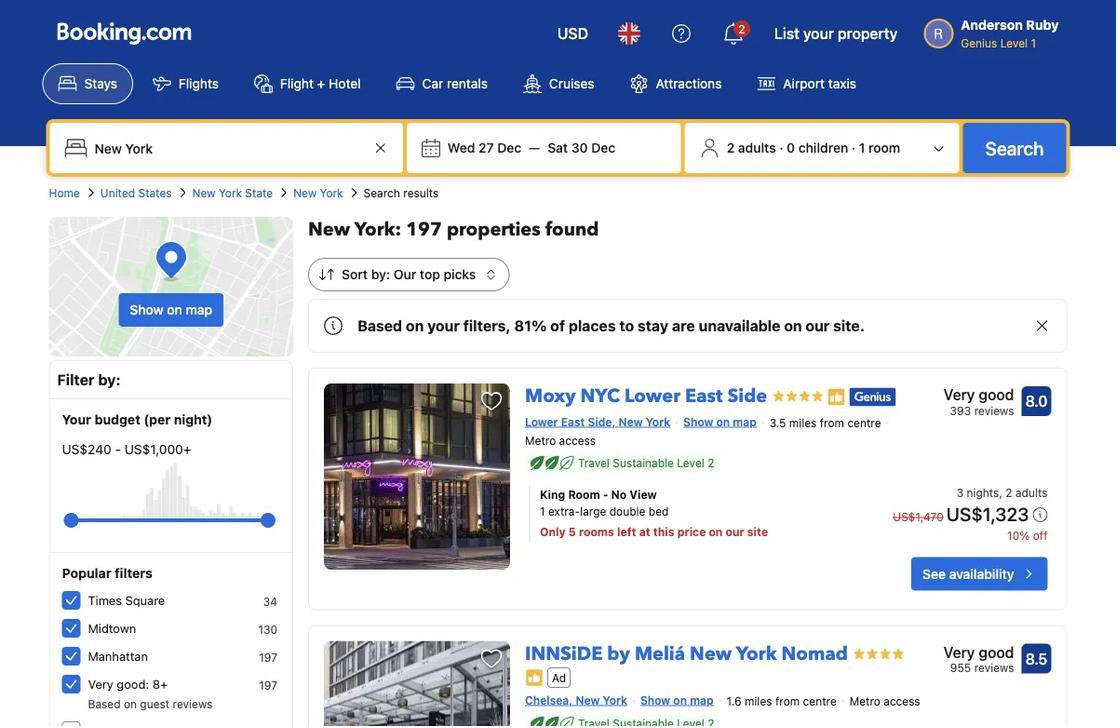 Task type: locate. For each thing, give the bounding box(es) containing it.
our left site
[[726, 526, 744, 539]]

map for moxy nyc lower east side
[[733, 415, 757, 428]]

0 vertical spatial show
[[130, 302, 164, 317]]

0 vertical spatial map
[[186, 302, 212, 317]]

double
[[609, 505, 645, 518]]

metro down moxy
[[525, 434, 556, 447]]

lower right nyc
[[625, 383, 681, 409]]

1 vertical spatial very
[[943, 643, 975, 661]]

very good element for innside by meliá new york nomad
[[943, 641, 1014, 663]]

very good 955 reviews
[[943, 643, 1014, 675]]

state
[[245, 186, 273, 199]]

2 left the "0"
[[727, 140, 735, 155]]

2 vertical spatial very
[[88, 677, 113, 691]]

0 vertical spatial reviews
[[974, 404, 1014, 417]]

filters
[[115, 565, 153, 581]]

0 vertical spatial based
[[357, 317, 402, 335]]

1 horizontal spatial metro
[[850, 695, 880, 708]]

2 vertical spatial 197
[[259, 679, 277, 692]]

0 vertical spatial metro
[[525, 434, 556, 447]]

east left side,
[[561, 415, 585, 428]]

good inside very good 955 reviews
[[979, 643, 1014, 661]]

king
[[540, 488, 565, 501]]

search inside button
[[985, 137, 1044, 159]]

manhattan
[[88, 649, 148, 663]]

us$1,000+
[[125, 442, 191, 457]]

1 vertical spatial map
[[733, 415, 757, 428]]

0 vertical spatial -
[[115, 442, 121, 457]]

1 vertical spatial centre
[[803, 695, 837, 708]]

0 horizontal spatial map
[[186, 302, 212, 317]]

new york: 197 properties found
[[308, 217, 599, 242]]

are
[[672, 317, 695, 335]]

2 down 3.5 miles from centre metro access
[[708, 457, 714, 470]]

based down 'very good: 8+' at the left bottom of the page
[[88, 697, 121, 710]]

1 vertical spatial search
[[364, 186, 400, 199]]

sat 30 dec button
[[540, 131, 623, 165]]

1 vertical spatial reviews
[[974, 662, 1014, 675]]

0 horizontal spatial centre
[[803, 695, 837, 708]]

good left scored 8.5 element
[[979, 643, 1014, 661]]

moxy nyc lower east side image
[[324, 383, 510, 570]]

lower
[[625, 383, 681, 409], [525, 415, 558, 428]]

1 vertical spatial good
[[979, 643, 1014, 661]]

nights
[[967, 487, 999, 500]]

0 vertical spatial adults
[[738, 140, 776, 155]]

stays link
[[42, 63, 133, 104]]

1 vertical spatial show
[[683, 415, 713, 428]]

dec right 27
[[497, 140, 521, 155]]

level up king room  - no view link
[[677, 457, 704, 470]]

1.6 miles from centre
[[727, 695, 837, 708]]

map for innside by meliá new york nomad
[[690, 693, 714, 706]]

new york state link
[[192, 184, 273, 201]]

very good element left 8.5
[[943, 641, 1014, 663]]

york left 'search results'
[[320, 186, 343, 199]]

0 horizontal spatial east
[[561, 415, 585, 428]]

by: right filter
[[98, 371, 121, 389]]

your left filters,
[[427, 317, 460, 335]]

0 horizontal spatial by:
[[98, 371, 121, 389]]

based for based on your filters, 81% of places to stay are unavailable on our site.
[[357, 317, 402, 335]]

good inside very good 393 reviews
[[979, 386, 1014, 404]]

2 dec from the left
[[591, 140, 615, 155]]

from inside 3.5 miles from centre metro access
[[820, 416, 844, 429]]

moxy nyc lower east side
[[525, 383, 767, 409]]

3.5 miles from centre metro access
[[525, 416, 881, 447]]

197 for manhattan
[[259, 651, 277, 664]]

1 vertical spatial 1
[[859, 140, 865, 155]]

10%
[[1007, 529, 1030, 542]]

1 vertical spatial show on map
[[683, 415, 757, 428]]

0 vertical spatial our
[[806, 317, 830, 335]]

this property is part of our preferred partner programme. it is committed to providing commendable service and good value. it will pay us a higher commission if you make a booking. image
[[525, 668, 544, 687], [525, 668, 544, 687]]

2 horizontal spatial 1
[[1031, 36, 1036, 49]]

east up 3.5 miles from centre metro access
[[685, 383, 723, 409]]

1 horizontal spatial our
[[806, 317, 830, 335]]

1 down ruby
[[1031, 36, 1036, 49]]

2 vertical spatial map
[[690, 693, 714, 706]]

access
[[559, 434, 596, 447], [884, 695, 920, 708]]

from
[[820, 416, 844, 429], [775, 695, 800, 708]]

centre inside 3.5 miles from centre metro access
[[847, 416, 881, 429]]

1 horizontal spatial miles
[[789, 416, 817, 429]]

reviews inside very good 955 reviews
[[974, 662, 1014, 675]]

2 vertical spatial show on map
[[640, 693, 714, 706]]

1 horizontal spatial by:
[[371, 267, 390, 282]]

list your property link
[[763, 11, 909, 56]]

1 horizontal spatial adults
[[1015, 487, 1048, 500]]

york left state
[[219, 186, 242, 199]]

0 vertical spatial show on map
[[130, 302, 212, 317]]

search results updated. new york: 197 properties found. applied filters: times square, midtown, manhattan, very good: 8+. element
[[308, 217, 1067, 243]]

0 horizontal spatial level
[[677, 457, 704, 470]]

show for innside
[[640, 693, 670, 706]]

1 vertical spatial your
[[427, 317, 460, 335]]

1 horizontal spatial 1
[[859, 140, 865, 155]]

2 very good element from the top
[[943, 641, 1014, 663]]

1 vertical spatial from
[[775, 695, 800, 708]]

see
[[923, 566, 946, 581]]

scored 8.0 element
[[1022, 386, 1051, 416]]

car rentals link
[[380, 63, 503, 104]]

reviews right the 393
[[974, 404, 1014, 417]]

by: left our
[[371, 267, 390, 282]]

1 horizontal spatial dec
[[591, 140, 615, 155]]

2 left list
[[738, 22, 745, 35]]

sat
[[548, 140, 568, 155]]

show on map inside button
[[130, 302, 212, 317]]

1 horizontal spatial ·
[[852, 140, 856, 155]]

wed 27 dec button
[[440, 131, 529, 165]]

miles for 1.6
[[745, 695, 772, 708]]

0 horizontal spatial adults
[[738, 140, 776, 155]]

your account menu anderson ruby genius level 1 element
[[924, 8, 1066, 51]]

1 horizontal spatial level
[[1000, 36, 1028, 49]]

very good element left the 8.0
[[943, 383, 1014, 406]]

1 down king
[[540, 505, 545, 518]]

1 horizontal spatial map
[[690, 693, 714, 706]]

0 horizontal spatial show
[[130, 302, 164, 317]]

east
[[685, 383, 723, 409], [561, 415, 585, 428]]

your right list
[[803, 25, 834, 42]]

map inside show on map button
[[186, 302, 212, 317]]

0 vertical spatial 1
[[1031, 36, 1036, 49]]

0 vertical spatial search
[[985, 137, 1044, 159]]

car rentals
[[422, 76, 488, 91]]

0 vertical spatial centre
[[847, 416, 881, 429]]

0 vertical spatial from
[[820, 416, 844, 429]]

2 vertical spatial show
[[640, 693, 670, 706]]

united
[[100, 186, 135, 199]]

from for 1.6
[[775, 695, 800, 708]]

0 vertical spatial your
[[803, 25, 834, 42]]

york up 1.6
[[736, 641, 777, 667]]

good:
[[117, 677, 149, 691]]

0 horizontal spatial dec
[[497, 140, 521, 155]]

· left the "0"
[[779, 140, 783, 155]]

1 very good element from the top
[[943, 383, 1014, 406]]

0 vertical spatial very
[[943, 386, 975, 404]]

0 horizontal spatial based
[[88, 697, 121, 710]]

0 horizontal spatial search
[[364, 186, 400, 199]]

3
[[957, 487, 964, 500]]

property
[[838, 25, 898, 42]]

0
[[787, 140, 795, 155]]

1 inside king room  - no view 1 extra-large double bed only 5 rooms left at this price on our site
[[540, 505, 545, 518]]

1 vertical spatial 197
[[259, 651, 277, 664]]

off
[[1033, 529, 1048, 542]]

metro access
[[850, 695, 920, 708]]

1 dec from the left
[[497, 140, 521, 155]]

1 horizontal spatial based
[[357, 317, 402, 335]]

2 horizontal spatial show
[[683, 415, 713, 428]]

1 horizontal spatial search
[[985, 137, 1044, 159]]

new right chelsea,
[[576, 693, 600, 706]]

level
[[1000, 36, 1028, 49], [677, 457, 704, 470]]

genius discounts available at this property. image
[[849, 388, 896, 406], [849, 388, 896, 406]]

197 inside search results updated. new york: 197 properties found. applied filters: times square, midtown, manhattan, very good: 8+. element
[[406, 217, 442, 242]]

new right side,
[[619, 415, 643, 428]]

2 adults · 0 children · 1 room button
[[692, 130, 952, 166]]

0 horizontal spatial miles
[[745, 695, 772, 708]]

lower down moxy
[[525, 415, 558, 428]]

this property is part of our preferred partner programme. it is committed to providing commendable service and good value. it will pay us a higher commission if you make a booking. image
[[827, 388, 845, 406], [827, 388, 845, 406]]

1 inside button
[[859, 140, 865, 155]]

filters,
[[463, 317, 511, 335]]

dec right the 30
[[591, 140, 615, 155]]

home
[[49, 186, 80, 199]]

our left site.
[[806, 317, 830, 335]]

1 horizontal spatial show
[[640, 693, 670, 706]]

show on map for innside
[[640, 693, 714, 706]]

our
[[806, 317, 830, 335], [726, 526, 744, 539]]

1 vertical spatial metro
[[850, 695, 880, 708]]

1 horizontal spatial -
[[603, 488, 608, 501]]

1 vertical spatial access
[[884, 695, 920, 708]]

0 vertical spatial good
[[979, 386, 1014, 404]]

adults right ","
[[1015, 487, 1048, 500]]

1 vertical spatial miles
[[745, 695, 772, 708]]

based on guest reviews
[[88, 697, 213, 710]]

miles inside 3.5 miles from centre metro access
[[789, 416, 817, 429]]

- left no
[[603, 488, 608, 501]]

miles right 1.6
[[745, 695, 772, 708]]

on inside button
[[167, 302, 182, 317]]

2 inside dropdown button
[[738, 22, 745, 35]]

1 vertical spatial our
[[726, 526, 744, 539]]

1 horizontal spatial east
[[685, 383, 723, 409]]

york down by
[[603, 693, 627, 706]]

2 horizontal spatial map
[[733, 415, 757, 428]]

room
[[568, 488, 600, 501]]

0 horizontal spatial ·
[[779, 140, 783, 155]]

very good: 8+
[[88, 677, 168, 691]]

1 vertical spatial by:
[[98, 371, 121, 389]]

reviews right 'guest'
[[173, 697, 213, 710]]

show on map button
[[119, 293, 224, 327]]

level down anderson
[[1000, 36, 1028, 49]]

adults left the "0"
[[738, 140, 776, 155]]

0 horizontal spatial -
[[115, 442, 121, 457]]

0 horizontal spatial metro
[[525, 434, 556, 447]]

0 vertical spatial miles
[[789, 416, 817, 429]]

on
[[167, 302, 182, 317], [406, 317, 424, 335], [784, 317, 802, 335], [716, 415, 730, 428], [709, 526, 723, 539], [673, 693, 687, 706], [124, 697, 137, 710]]

your
[[803, 25, 834, 42], [427, 317, 460, 335]]

- down budget
[[115, 442, 121, 457]]

rooms
[[579, 526, 614, 539]]

price
[[677, 526, 706, 539]]

king room  - no view 1 extra-large double bed only 5 rooms left at this price on our site
[[540, 488, 768, 539]]

1 vertical spatial adults
[[1015, 487, 1048, 500]]

2 good from the top
[[979, 643, 1014, 661]]

2 vertical spatial 1
[[540, 505, 545, 518]]

very left the good:
[[88, 677, 113, 691]]

0 vertical spatial by:
[[371, 267, 390, 282]]

based down our
[[357, 317, 402, 335]]

travel
[[578, 457, 610, 470]]

wed 27 dec — sat 30 dec
[[448, 140, 615, 155]]

group
[[71, 505, 268, 535]]

our inside king room  - no view 1 extra-large double bed only 5 rooms left at this price on our site
[[726, 526, 744, 539]]

meliá
[[635, 641, 685, 667]]

reviews inside very good 393 reviews
[[974, 404, 1014, 417]]

1 horizontal spatial your
[[803, 25, 834, 42]]

0 vertical spatial access
[[559, 434, 596, 447]]

197
[[406, 217, 442, 242], [259, 651, 277, 664], [259, 679, 277, 692]]

very inside very good 955 reviews
[[943, 643, 975, 661]]

1 vertical spatial -
[[603, 488, 608, 501]]

good left the 8.0
[[979, 386, 1014, 404]]

0 horizontal spatial access
[[559, 434, 596, 447]]

search for search
[[985, 137, 1044, 159]]

0 horizontal spatial our
[[726, 526, 744, 539]]

very inside very good 393 reviews
[[943, 386, 975, 404]]

2 inside button
[[727, 140, 735, 155]]

1 vertical spatial based
[[88, 697, 121, 710]]

0 horizontal spatial 1
[[540, 505, 545, 518]]

large
[[580, 505, 606, 518]]

airport
[[783, 76, 825, 91]]

very good element
[[943, 383, 1014, 406], [943, 641, 1014, 663]]

show
[[130, 302, 164, 317], [683, 415, 713, 428], [640, 693, 670, 706]]

metro
[[525, 434, 556, 447], [850, 695, 880, 708]]

centre down nomad
[[803, 695, 837, 708]]

metro right '1.6 miles from centre'
[[850, 695, 880, 708]]

1 vertical spatial very good element
[[943, 641, 1014, 663]]

0 vertical spatial 197
[[406, 217, 442, 242]]

1 good from the top
[[979, 386, 1014, 404]]

reviews for moxy nyc lower east side
[[974, 404, 1014, 417]]

centre right the 3.5
[[847, 416, 881, 429]]

night)
[[174, 412, 212, 427]]

1 left room
[[859, 140, 865, 155]]

1 horizontal spatial centre
[[847, 416, 881, 429]]

very up the 393
[[943, 386, 975, 404]]

flight + hotel link
[[238, 63, 377, 104]]

new down the new york link
[[308, 217, 350, 242]]

8.0
[[1025, 392, 1048, 410]]

· right children
[[852, 140, 856, 155]]

from right 1.6
[[775, 695, 800, 708]]

1
[[1031, 36, 1036, 49], [859, 140, 865, 155], [540, 505, 545, 518]]

no
[[611, 488, 627, 501]]

good
[[979, 386, 1014, 404], [979, 643, 1014, 661]]

27
[[478, 140, 494, 155]]

very good 393 reviews
[[943, 386, 1014, 417]]

nyc
[[580, 383, 620, 409]]

reviews right 955
[[974, 662, 1014, 675]]

very for moxy nyc lower east side
[[943, 386, 975, 404]]

1 horizontal spatial from
[[820, 416, 844, 429]]

0 vertical spatial very good element
[[943, 383, 1014, 406]]

bed
[[649, 505, 669, 518]]

0 horizontal spatial from
[[775, 695, 800, 708]]

1 horizontal spatial access
[[884, 695, 920, 708]]

dec
[[497, 140, 521, 155], [591, 140, 615, 155]]

0 vertical spatial level
[[1000, 36, 1028, 49]]

very
[[943, 386, 975, 404], [943, 643, 975, 661], [88, 677, 113, 691]]

stay
[[638, 317, 668, 335]]

show on map for moxy
[[683, 415, 757, 428]]

top
[[420, 267, 440, 282]]

0 horizontal spatial lower
[[525, 415, 558, 428]]

from right the 3.5
[[820, 416, 844, 429]]

miles right the 3.5
[[789, 416, 817, 429]]

very up 955
[[943, 643, 975, 661]]

1 horizontal spatial lower
[[625, 383, 681, 409]]



Task type: vqa. For each thing, say whether or not it's contained in the screenshot.
rewards & wallet link
no



Task type: describe. For each thing, give the bounding box(es) containing it.
innside by meliá new york nomad link
[[525, 634, 848, 667]]

states
[[138, 186, 172, 199]]

flights link
[[137, 63, 235, 104]]

see availability link
[[911, 557, 1048, 591]]

new right 'meliá'
[[690, 641, 732, 667]]

393
[[950, 404, 971, 417]]

york:
[[354, 217, 401, 242]]

innside by meliá new york nomad
[[525, 641, 848, 667]]

—
[[529, 140, 540, 155]]

adults inside button
[[738, 140, 776, 155]]

site
[[747, 526, 768, 539]]

based for based on guest reviews
[[88, 697, 121, 710]]

anderson
[[961, 17, 1023, 33]]

filter
[[57, 371, 95, 389]]

site.
[[833, 317, 865, 335]]

at
[[639, 526, 650, 539]]

+
[[317, 76, 325, 91]]

197 for very good: 8+
[[259, 679, 277, 692]]

york down moxy nyc lower east side
[[646, 415, 670, 428]]

found
[[545, 217, 599, 242]]

travel sustainable level 2
[[578, 457, 714, 470]]

availability
[[949, 566, 1014, 581]]

good for moxy nyc lower east side
[[979, 386, 1014, 404]]

left
[[617, 526, 636, 539]]

by: for filter
[[98, 371, 121, 389]]

airport taxis
[[783, 76, 856, 91]]

2 adults · 0 children · 1 room
[[727, 140, 900, 155]]

our
[[394, 267, 416, 282]]

,
[[999, 487, 1002, 500]]

us$240
[[62, 442, 111, 457]]

access inside 3.5 miles from centre metro access
[[559, 434, 596, 447]]

innside
[[525, 641, 603, 667]]

2 right ","
[[1006, 487, 1012, 500]]

new york link
[[293, 184, 343, 201]]

metro inside 3.5 miles from centre metro access
[[525, 434, 556, 447]]

3.5
[[769, 416, 786, 429]]

wed
[[448, 140, 475, 155]]

from for 3.5
[[820, 416, 844, 429]]

taxis
[[828, 76, 856, 91]]

show for moxy
[[683, 415, 713, 428]]

2 · from the left
[[852, 140, 856, 155]]

10% off
[[1007, 529, 1048, 542]]

side
[[727, 383, 767, 409]]

0 vertical spatial lower
[[625, 383, 681, 409]]

level inside anderson ruby genius level 1
[[1000, 36, 1028, 49]]

genius
[[961, 36, 997, 49]]

your budget (per night)
[[62, 412, 212, 427]]

8.5
[[1025, 650, 1048, 668]]

based on your filters, 81% of places to stay are unavailable on our site.
[[357, 317, 865, 335]]

0 horizontal spatial your
[[427, 317, 460, 335]]

us$1,323
[[946, 503, 1029, 525]]

- inside king room  - no view 1 extra-large double bed only 5 rooms left at this price on our site
[[603, 488, 608, 501]]

centre for 3.5 miles from centre metro access
[[847, 416, 881, 429]]

sort
[[342, 267, 368, 282]]

home link
[[49, 184, 80, 201]]

king room  - no view link
[[540, 487, 855, 503]]

1 vertical spatial level
[[677, 457, 704, 470]]

flights
[[179, 76, 219, 91]]

0 vertical spatial east
[[685, 383, 723, 409]]

square
[[125, 593, 165, 607]]

1 · from the left
[[779, 140, 783, 155]]

81%
[[514, 317, 547, 335]]

by
[[607, 641, 630, 667]]

rentals
[[447, 76, 488, 91]]

list your property
[[774, 25, 898, 42]]

usd button
[[546, 11, 599, 56]]

chelsea,
[[525, 693, 573, 706]]

popular filters
[[62, 565, 153, 581]]

moxy
[[525, 383, 576, 409]]

1 inside anderson ruby genius level 1
[[1031, 36, 1036, 49]]

properties
[[447, 217, 541, 242]]

attractions link
[[614, 63, 738, 104]]

(per
[[144, 412, 171, 427]]

cruises link
[[507, 63, 610, 104]]

stays
[[84, 76, 117, 91]]

of
[[550, 317, 565, 335]]

miles for 3.5
[[789, 416, 817, 429]]

1 vertical spatial east
[[561, 415, 585, 428]]

show inside button
[[130, 302, 164, 317]]

flight + hotel
[[280, 76, 361, 91]]

car
[[422, 76, 443, 91]]

3 nights , 2 adults
[[957, 487, 1048, 500]]

lower east side, new york
[[525, 415, 670, 428]]

cruises
[[549, 76, 594, 91]]

by: for sort
[[371, 267, 390, 282]]

new right states
[[192, 186, 216, 199]]

chelsea, new york
[[525, 693, 627, 706]]

results
[[403, 186, 439, 199]]

34
[[263, 595, 277, 608]]

reviews for innside by meliá new york nomad
[[974, 662, 1014, 675]]

booking.com image
[[57, 22, 191, 45]]

flight
[[280, 76, 314, 91]]

search for search results
[[364, 186, 400, 199]]

anderson ruby genius level 1
[[961, 17, 1059, 49]]

Where are you going? field
[[87, 131, 369, 165]]

your
[[62, 412, 91, 427]]

very good element for moxy nyc lower east side
[[943, 383, 1014, 406]]

children
[[798, 140, 848, 155]]

good for innside by meliá new york nomad
[[979, 643, 1014, 661]]

centre for 1.6 miles from centre
[[803, 695, 837, 708]]

unavailable
[[699, 317, 780, 335]]

york inside the new york link
[[320, 186, 343, 199]]

york inside new york state link
[[219, 186, 242, 199]]

york inside innside by meliá new york nomad link
[[736, 641, 777, 667]]

times
[[88, 593, 122, 607]]

to
[[619, 317, 634, 335]]

airport taxis link
[[741, 63, 872, 104]]

attractions
[[656, 76, 722, 91]]

hotel
[[329, 76, 361, 91]]

search button
[[963, 123, 1066, 173]]

new right state
[[293, 186, 317, 199]]

united states link
[[100, 184, 172, 201]]

2 vertical spatial reviews
[[173, 697, 213, 710]]

scored 8.5 element
[[1022, 644, 1051, 674]]

places
[[569, 317, 616, 335]]

1 vertical spatial lower
[[525, 415, 558, 428]]

very for innside by meliá new york nomad
[[943, 643, 975, 661]]

on inside king room  - no view 1 extra-large double bed only 5 rooms left at this price on our site
[[709, 526, 723, 539]]



